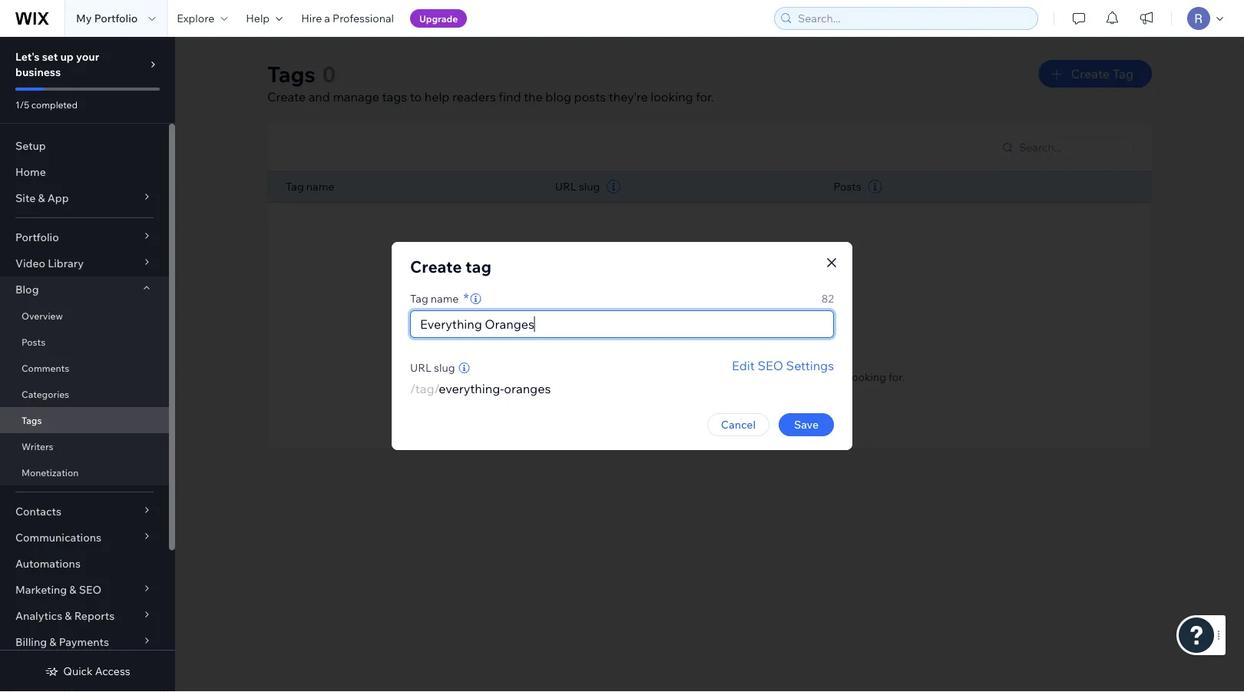 Task type: describe. For each thing, give the bounding box(es) containing it.
looking inside you don't have any tags yet create tags to add to your posts and help readers find what they're looking for.
[[849, 370, 887, 383]]

portfolio inside dropdown button
[[15, 230, 59, 244]]

let's set up your business
[[15, 50, 99, 79]]

0 vertical spatial portfolio
[[94, 12, 138, 25]]

communications
[[15, 531, 101, 544]]

blog button
[[0, 277, 169, 303]]

marketing
[[15, 583, 67, 597]]

help inside tags 0 create and manage tags to help readers find the blog posts they're looking for.
[[425, 89, 450, 104]]

find inside you don't have any tags yet create tags to add to your posts and help readers find what they're looking for.
[[764, 370, 783, 383]]

/tag/ everything-oranges
[[410, 381, 551, 396]]

find inside tags 0 create and manage tags to help readers find the blog posts they're looking for.
[[499, 89, 521, 104]]

quick access
[[63, 665, 130, 678]]

monetization link
[[0, 459, 169, 486]]

portfolio button
[[0, 224, 169, 250]]

help button
[[237, 0, 292, 37]]

1 horizontal spatial slug
[[579, 180, 600, 193]]

cancel
[[721, 418, 756, 431]]

categories
[[22, 388, 69, 400]]

0 vertical spatial search... field
[[794, 8, 1033, 29]]

setup link
[[0, 133, 169, 159]]

your inside let's set up your business
[[76, 50, 99, 63]]

analytics & reports
[[15, 609, 115, 623]]

name for tag name
[[306, 180, 335, 193]]

add
[[588, 370, 607, 383]]

your inside you don't have any tags yet create tags to add to your posts and help readers find what they're looking for.
[[622, 370, 645, 383]]

quick
[[63, 665, 93, 678]]

let's
[[15, 50, 40, 63]]

the
[[524, 89, 543, 104]]

categories link
[[0, 381, 169, 407]]

they're inside tags 0 create and manage tags to help readers find the blog posts they're looking for.
[[609, 89, 648, 104]]

they're inside you don't have any tags yet create tags to add to your posts and help readers find what they're looking for.
[[813, 370, 847, 383]]

1 horizontal spatial tags
[[551, 370, 573, 383]]

1 horizontal spatial create tag
[[1071, 66, 1134, 81]]

professional
[[333, 12, 394, 25]]

home
[[15, 165, 46, 179]]

you don't have any tags yet create tags to add to your posts and help readers find what they're looking for.
[[515, 347, 905, 383]]

1 horizontal spatial url
[[555, 180, 577, 193]]

and inside you don't have any tags yet create tags to add to your posts and help readers find what they're looking for.
[[678, 370, 697, 383]]

upgrade
[[419, 13, 458, 24]]

seo inside popup button
[[79, 583, 102, 597]]

site
[[15, 191, 36, 205]]

you
[[620, 347, 645, 364]]

comments
[[22, 362, 69, 374]]

0
[[322, 60, 336, 87]]

seo inside button
[[758, 358, 784, 373]]

completed
[[31, 99, 78, 110]]

my portfolio
[[76, 12, 138, 25]]

reports
[[74, 609, 115, 623]]

readers inside tags 0 create and manage tags to help readers find the blog posts they're looking for.
[[453, 89, 496, 104]]

create tag
[[410, 256, 492, 277]]

contacts button
[[0, 499, 169, 525]]

tags 0 create and manage tags to help readers find the blog posts they're looking for.
[[267, 60, 714, 104]]

my
[[76, 12, 92, 25]]

automations link
[[0, 551, 169, 577]]

billing & payments
[[15, 635, 109, 649]]

marketing & seo button
[[0, 577, 169, 603]]

& for site
[[38, 191, 45, 205]]

any
[[720, 347, 743, 364]]

create inside you don't have any tags yet create tags to add to your posts and help readers find what they're looking for.
[[515, 370, 548, 383]]

blog
[[546, 89, 572, 104]]

have
[[685, 347, 717, 364]]

1 horizontal spatial create tag button
[[1039, 60, 1152, 88]]

hire
[[301, 12, 322, 25]]

0 vertical spatial posts
[[834, 180, 862, 193]]

marketing & seo
[[15, 583, 102, 597]]

posts for 0
[[574, 89, 606, 104]]

1/5 completed
[[15, 99, 78, 110]]

Tag name field
[[416, 311, 829, 337]]

create inside tags 0 create and manage tags to help readers find the blog posts they're looking for.
[[267, 89, 306, 104]]

help
[[246, 12, 270, 25]]

writers
[[22, 441, 53, 452]]

video library button
[[0, 250, 169, 277]]

posts for don't
[[647, 370, 675, 383]]

cancel button
[[708, 413, 770, 436]]

payments
[[59, 635, 109, 649]]

help inside you don't have any tags yet create tags to add to your posts and help readers find what they're looking for.
[[699, 370, 721, 383]]

1 vertical spatial create tag button
[[667, 398, 752, 416]]

tag name *
[[410, 289, 469, 307]]

access
[[95, 665, 130, 678]]

what
[[786, 370, 810, 383]]

save button
[[779, 413, 834, 436]]

name for tag name *
[[431, 292, 459, 305]]

contacts
[[15, 505, 61, 518]]

don't
[[648, 347, 682, 364]]

quick access button
[[45, 665, 130, 678]]

& for analytics
[[65, 609, 72, 623]]

1 vertical spatial slug
[[434, 361, 455, 375]]

site & app button
[[0, 185, 169, 211]]



Task type: locate. For each thing, give the bounding box(es) containing it.
1 horizontal spatial to
[[575, 370, 586, 383]]

0 vertical spatial url
[[555, 180, 577, 193]]

posts inside tags 0 create and manage tags to help readers find the blog posts they're looking for.
[[574, 89, 606, 104]]

1 vertical spatial and
[[678, 370, 697, 383]]

0 vertical spatial readers
[[453, 89, 496, 104]]

overview link
[[0, 303, 169, 329]]

site & app
[[15, 191, 69, 205]]

and down 0
[[309, 89, 330, 104]]

1 horizontal spatial your
[[622, 370, 645, 383]]

& inside dropdown button
[[65, 609, 72, 623]]

manage
[[333, 89, 379, 104]]

1 horizontal spatial seo
[[758, 358, 784, 373]]

/tag/
[[410, 381, 439, 396]]

yet
[[779, 347, 800, 364]]

1 vertical spatial tags
[[746, 347, 776, 364]]

a
[[325, 12, 330, 25]]

billing & payments button
[[0, 629, 169, 655]]

0 vertical spatial posts
[[574, 89, 606, 104]]

monetization
[[22, 467, 79, 478]]

1 vertical spatial tags
[[22, 414, 42, 426]]

hire a professional
[[301, 12, 394, 25]]

up
[[60, 50, 74, 63]]

1 horizontal spatial and
[[678, 370, 697, 383]]

1 vertical spatial they're
[[813, 370, 847, 383]]

tag name
[[286, 180, 335, 193]]

0 vertical spatial for.
[[696, 89, 714, 104]]

settings
[[786, 358, 834, 373]]

library
[[48, 257, 84, 270]]

*
[[464, 289, 469, 307]]

0 vertical spatial they're
[[609, 89, 648, 104]]

1 vertical spatial posts
[[647, 370, 675, 383]]

1 horizontal spatial help
[[699, 370, 721, 383]]

find left the
[[499, 89, 521, 104]]

edit seo settings
[[732, 358, 834, 373]]

2 horizontal spatial to
[[610, 370, 620, 383]]

0 vertical spatial your
[[76, 50, 99, 63]]

tags link
[[0, 407, 169, 433]]

tags inside sidebar element
[[22, 414, 42, 426]]

tags for tags
[[22, 414, 42, 426]]

1 vertical spatial find
[[764, 370, 783, 383]]

readers down any
[[723, 370, 761, 383]]

find left what
[[764, 370, 783, 383]]

readers
[[453, 89, 496, 104], [723, 370, 761, 383]]

to right "manage"
[[410, 89, 422, 104]]

oranges
[[504, 381, 551, 396]]

home link
[[0, 159, 169, 185]]

posts
[[834, 180, 862, 193], [22, 336, 46, 348]]

to inside tags 0 create and manage tags to help readers find the blog posts they're looking for.
[[410, 89, 422, 104]]

0 horizontal spatial portfolio
[[15, 230, 59, 244]]

everything-
[[439, 381, 504, 396]]

& up analytics & reports
[[69, 583, 76, 597]]

& right site
[[38, 191, 45, 205]]

0 horizontal spatial looking
[[651, 89, 693, 104]]

1 vertical spatial help
[[699, 370, 721, 383]]

& inside dropdown button
[[49, 635, 56, 649]]

& right billing
[[49, 635, 56, 649]]

to left add
[[575, 370, 586, 383]]

1 vertical spatial search... field
[[1015, 137, 1129, 158]]

and inside tags 0 create and manage tags to help readers find the blog posts they're looking for.
[[309, 89, 330, 104]]

1 vertical spatial your
[[622, 370, 645, 383]]

analytics
[[15, 609, 62, 623]]

& left reports
[[65, 609, 72, 623]]

set
[[42, 50, 58, 63]]

tags for tags 0 create and manage tags to help readers find the blog posts they're looking for.
[[267, 60, 316, 87]]

0 vertical spatial create tag button
[[1039, 60, 1152, 88]]

0 vertical spatial and
[[309, 89, 330, 104]]

0 vertical spatial create tag
[[1071, 66, 1134, 81]]

1 horizontal spatial portfolio
[[94, 12, 138, 25]]

tag
[[1113, 66, 1134, 81], [286, 180, 304, 193], [410, 292, 428, 305], [732, 399, 752, 414]]

seo up reports
[[79, 583, 102, 597]]

save
[[794, 418, 819, 431]]

create tag button
[[1039, 60, 1152, 88], [667, 398, 752, 416]]

0 horizontal spatial url
[[410, 361, 432, 375]]

1 horizontal spatial readers
[[723, 370, 761, 383]]

and
[[309, 89, 330, 104], [678, 370, 697, 383]]

for.
[[696, 89, 714, 104], [889, 370, 905, 383]]

name
[[306, 180, 335, 193], [431, 292, 459, 305]]

to right add
[[610, 370, 620, 383]]

tags
[[382, 89, 407, 104], [746, 347, 776, 364], [551, 370, 573, 383]]

writers link
[[0, 433, 169, 459]]

1/5
[[15, 99, 29, 110]]

your right up
[[76, 50, 99, 63]]

0 horizontal spatial seo
[[79, 583, 102, 597]]

1 horizontal spatial posts
[[647, 370, 675, 383]]

0 horizontal spatial slug
[[434, 361, 455, 375]]

0 horizontal spatial find
[[499, 89, 521, 104]]

1 horizontal spatial looking
[[849, 370, 887, 383]]

1 horizontal spatial name
[[431, 292, 459, 305]]

1 vertical spatial name
[[431, 292, 459, 305]]

business
[[15, 65, 61, 79]]

create
[[1071, 66, 1110, 81], [267, 89, 306, 104], [410, 256, 462, 277], [515, 370, 548, 383], [690, 399, 729, 414]]

0 horizontal spatial to
[[410, 89, 422, 104]]

posts link
[[0, 329, 169, 355]]

and down "have"
[[678, 370, 697, 383]]

seo right edit
[[758, 358, 784, 373]]

to
[[410, 89, 422, 104], [575, 370, 586, 383], [610, 370, 620, 383]]

your
[[76, 50, 99, 63], [622, 370, 645, 383]]

1 vertical spatial for.
[[889, 370, 905, 383]]

portfolio right my
[[94, 12, 138, 25]]

0 horizontal spatial help
[[425, 89, 450, 104]]

0 horizontal spatial readers
[[453, 89, 496, 104]]

billing
[[15, 635, 47, 649]]

url slug
[[555, 180, 600, 193], [410, 361, 455, 375]]

0 vertical spatial tags
[[382, 89, 407, 104]]

looking inside tags 0 create and manage tags to help readers find the blog posts they're looking for.
[[651, 89, 693, 104]]

1 horizontal spatial url slug
[[555, 180, 600, 193]]

1 horizontal spatial tags
[[267, 60, 316, 87]]

0 horizontal spatial tags
[[22, 414, 42, 426]]

1 vertical spatial seo
[[79, 583, 102, 597]]

sidebar element
[[0, 37, 175, 692]]

edit
[[732, 358, 755, 373]]

0 vertical spatial name
[[306, 180, 335, 193]]

& for billing
[[49, 635, 56, 649]]

app
[[47, 191, 69, 205]]

for. inside tags 0 create and manage tags to help readers find the blog posts they're looking for.
[[696, 89, 714, 104]]

0 horizontal spatial name
[[306, 180, 335, 193]]

upgrade button
[[410, 9, 467, 28]]

1 vertical spatial looking
[[849, 370, 887, 383]]

tags up writers
[[22, 414, 42, 426]]

create tag
[[1071, 66, 1134, 81], [690, 399, 752, 414]]

tag
[[466, 256, 492, 277]]

posts right blog
[[574, 89, 606, 104]]

posts
[[574, 89, 606, 104], [647, 370, 675, 383]]

0 horizontal spatial posts
[[574, 89, 606, 104]]

0 vertical spatial find
[[499, 89, 521, 104]]

tag inside tag name *
[[410, 292, 428, 305]]

overview
[[22, 310, 63, 322]]

automations
[[15, 557, 81, 570]]

1 horizontal spatial for.
[[889, 370, 905, 383]]

2 horizontal spatial tags
[[746, 347, 776, 364]]

1 horizontal spatial they're
[[813, 370, 847, 383]]

posts down don't
[[647, 370, 675, 383]]

portfolio
[[94, 12, 138, 25], [15, 230, 59, 244]]

0 vertical spatial looking
[[651, 89, 693, 104]]

video library
[[15, 257, 84, 270]]

& inside "popup button"
[[38, 191, 45, 205]]

& for marketing
[[69, 583, 76, 597]]

Search... field
[[794, 8, 1033, 29], [1015, 137, 1129, 158]]

0 horizontal spatial url slug
[[410, 361, 455, 375]]

find
[[499, 89, 521, 104], [764, 370, 783, 383]]

they're right blog
[[609, 89, 648, 104]]

analytics & reports button
[[0, 603, 169, 629]]

your down you
[[622, 370, 645, 383]]

82
[[822, 292, 834, 305]]

edit seo settings button
[[732, 356, 834, 375]]

1 vertical spatial url slug
[[410, 361, 455, 375]]

they're right what
[[813, 370, 847, 383]]

posts inside sidebar element
[[22, 336, 46, 348]]

readers inside you don't have any tags yet create tags to add to your posts and help readers find what they're looking for.
[[723, 370, 761, 383]]

readers left the
[[453, 89, 496, 104]]

0 horizontal spatial posts
[[22, 336, 46, 348]]

0 vertical spatial slug
[[579, 180, 600, 193]]

0 vertical spatial url slug
[[555, 180, 600, 193]]

tags inside tags 0 create and manage tags to help readers find the blog posts they're looking for.
[[267, 60, 316, 87]]

seo
[[758, 358, 784, 373], [79, 583, 102, 597]]

0 horizontal spatial for.
[[696, 89, 714, 104]]

0 horizontal spatial tags
[[382, 89, 407, 104]]

0 vertical spatial help
[[425, 89, 450, 104]]

tags right "manage"
[[382, 89, 407, 104]]

tags left 0
[[267, 60, 316, 87]]

setup
[[15, 139, 46, 153]]

url
[[555, 180, 577, 193], [410, 361, 432, 375]]

1 horizontal spatial posts
[[834, 180, 862, 193]]

2 vertical spatial tags
[[551, 370, 573, 383]]

comments link
[[0, 355, 169, 381]]

posts inside you don't have any tags yet create tags to add to your posts and help readers find what they're looking for.
[[647, 370, 675, 383]]

1 vertical spatial readers
[[723, 370, 761, 383]]

& inside popup button
[[69, 583, 76, 597]]

0 horizontal spatial create tag
[[690, 399, 752, 414]]

0 vertical spatial tags
[[267, 60, 316, 87]]

name inside tag name *
[[431, 292, 459, 305]]

for. inside you don't have any tags yet create tags to add to your posts and help readers find what they're looking for.
[[889, 370, 905, 383]]

1 vertical spatial create tag
[[690, 399, 752, 414]]

tags inside tags 0 create and manage tags to help readers find the blog posts they're looking for.
[[382, 89, 407, 104]]

explore
[[177, 12, 215, 25]]

1 vertical spatial portfolio
[[15, 230, 59, 244]]

1 vertical spatial posts
[[22, 336, 46, 348]]

0 horizontal spatial create tag button
[[667, 398, 752, 416]]

1 horizontal spatial find
[[764, 370, 783, 383]]

hire a professional link
[[292, 0, 403, 37]]

video
[[15, 257, 45, 270]]

0 horizontal spatial your
[[76, 50, 99, 63]]

0 vertical spatial seo
[[758, 358, 784, 373]]

0 horizontal spatial and
[[309, 89, 330, 104]]

tags left add
[[551, 370, 573, 383]]

portfolio up video
[[15, 230, 59, 244]]

communications button
[[0, 525, 169, 551]]

tags left the yet
[[746, 347, 776, 364]]

1 vertical spatial url
[[410, 361, 432, 375]]

blog
[[15, 283, 39, 296]]

0 horizontal spatial they're
[[609, 89, 648, 104]]

tags
[[267, 60, 316, 87], [22, 414, 42, 426]]



Task type: vqa. For each thing, say whether or not it's contained in the screenshot.
bottommost of
no



